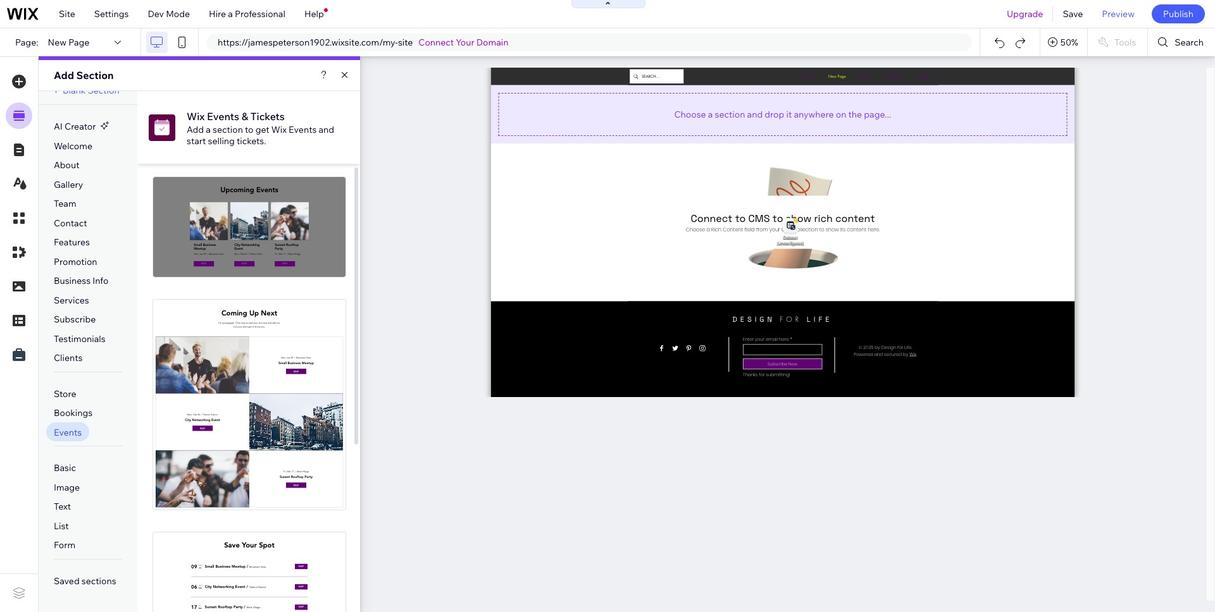 Task type: describe. For each thing, give the bounding box(es) containing it.
blank
[[63, 85, 86, 96]]

event list - side by side
[[207, 513, 292, 523]]

wix for 1st add wix events & tickets button from the bottom of the page
[[217, 570, 232, 581]]

https://jamespeterson1902.wixsite.com/my-site connect your domain
[[218, 37, 509, 48]]

new
[[48, 37, 67, 48]]

-
[[244, 513, 246, 523]]

& for first add wix events & tickets button from the top
[[264, 221, 270, 233]]

2 side from the left
[[276, 513, 292, 523]]

wix for second add wix events & tickets button from the bottom
[[217, 399, 232, 411]]

info
[[93, 276, 109, 287]]

subscribe
[[54, 314, 96, 326]]

business
[[54, 276, 91, 287]]

3 add wix events & tickets button from the top
[[186, 566, 313, 585]]

sections
[[82, 576, 116, 587]]

creator
[[65, 121, 96, 132]]

gallery
[[54, 179, 83, 190]]

new page
[[48, 37, 90, 48]]

your
[[456, 37, 475, 48]]

tickets inside wix events & tickets add a section to get wix events and start selling tickets.
[[251, 110, 285, 123]]

save
[[1063, 8, 1084, 20]]

& for 1st add wix events & tickets button from the bottom of the page
[[264, 570, 270, 581]]

welcome
[[54, 140, 92, 152]]

tickets.
[[237, 135, 266, 147]]

page...
[[865, 109, 892, 120]]

saved
[[54, 576, 80, 587]]

2 add wix events & tickets button from the top
[[186, 396, 313, 415]]

anywhere
[[794, 109, 834, 120]]

by
[[265, 513, 274, 523]]

text
[[54, 502, 71, 513]]

blank section
[[63, 85, 120, 96]]

choose
[[675, 109, 706, 120]]

page
[[69, 37, 90, 48]]

a for professional
[[228, 8, 233, 20]]

event
[[207, 513, 227, 523]]

preview button
[[1093, 0, 1145, 28]]

add inside wix events & tickets add a section to get wix events and start selling tickets.
[[187, 124, 204, 135]]

wix for first add wix events & tickets button from the top
[[217, 221, 232, 233]]

choose a section and drop it anywhere on the page...
[[675, 109, 892, 120]]

drop
[[765, 109, 785, 120]]

preview
[[1103, 8, 1135, 20]]

store
[[54, 389, 76, 400]]

features
[[54, 237, 90, 248]]

0 vertical spatial section
[[715, 109, 746, 120]]

add wix events & tickets for 1st add wix events & tickets button from the bottom of the page
[[198, 570, 301, 581]]

saved sections
[[54, 576, 116, 587]]

https://jamespeterson1902.wixsite.com/my-
[[218, 37, 398, 48]]

a for section
[[708, 109, 713, 120]]

search
[[1175, 37, 1204, 48]]

professional
[[235, 8, 285, 20]]

50%
[[1061, 37, 1079, 48]]

search button
[[1149, 28, 1216, 56]]

1 side from the left
[[248, 513, 264, 523]]

team
[[54, 198, 76, 210]]

& for second add wix events & tickets button from the bottom
[[264, 399, 270, 411]]

site
[[398, 37, 413, 48]]

services
[[54, 295, 89, 306]]

upgrade
[[1007, 8, 1044, 20]]

domain
[[477, 37, 509, 48]]



Task type: locate. For each thing, give the bounding box(es) containing it.
1 horizontal spatial and
[[748, 109, 763, 120]]

1 horizontal spatial side
[[276, 513, 292, 523]]

tools button
[[1088, 28, 1148, 56]]

publish
[[1164, 8, 1194, 20]]

tickets
[[251, 110, 285, 123], [272, 221, 301, 233], [272, 399, 301, 411], [272, 570, 301, 581]]

clients
[[54, 353, 83, 364]]

1 add wix events & tickets from the top
[[198, 221, 301, 233]]

side right -
[[248, 513, 264, 523]]

wix events & tickets add a section to get wix events and start selling tickets.
[[187, 110, 334, 147]]

hire
[[209, 8, 226, 20]]

0 vertical spatial and
[[748, 109, 763, 120]]

publish button
[[1152, 4, 1206, 23]]

business info
[[54, 276, 109, 287]]

0 horizontal spatial a
[[206, 124, 211, 135]]

the
[[849, 109, 863, 120]]

basic
[[54, 463, 76, 474]]

about
[[54, 160, 80, 171]]

section up blank section
[[76, 69, 114, 82]]

promotion
[[54, 256, 97, 268]]

1 add wix events & tickets button from the top
[[186, 218, 313, 237]]

1 vertical spatial add wix events & tickets
[[198, 399, 301, 411]]

0 horizontal spatial section
[[213, 124, 243, 135]]

selling
[[208, 135, 235, 147]]

hire a professional
[[209, 8, 285, 20]]

tools
[[1115, 37, 1137, 48]]

testimonials
[[54, 333, 106, 345]]

1 vertical spatial section
[[88, 85, 120, 96]]

a right choose
[[708, 109, 713, 120]]

and inside wix events & tickets add a section to get wix events and start selling tickets.
[[319, 124, 334, 135]]

0 vertical spatial add wix events & tickets
[[198, 221, 301, 233]]

image
[[54, 482, 80, 494]]

0 vertical spatial a
[[228, 8, 233, 20]]

2 add wix events & tickets from the top
[[198, 399, 301, 411]]

on
[[836, 109, 847, 120]]

wix events & tickets image
[[149, 114, 175, 141]]

list down text
[[54, 521, 69, 532]]

& inside wix events & tickets add a section to get wix events and start selling tickets.
[[242, 110, 248, 123]]

it
[[787, 109, 792, 120]]

1 vertical spatial a
[[708, 109, 713, 120]]

section for blank section
[[88, 85, 120, 96]]

start
[[187, 135, 206, 147]]

to
[[245, 124, 254, 135]]

2 vertical spatial a
[[206, 124, 211, 135]]

1 horizontal spatial list
[[229, 513, 242, 523]]

1 horizontal spatial a
[[228, 8, 233, 20]]

add wix events & tickets for first add wix events & tickets button from the top
[[198, 221, 301, 233]]

and
[[748, 109, 763, 120], [319, 124, 334, 135]]

1 vertical spatial and
[[319, 124, 334, 135]]

50% button
[[1041, 28, 1088, 56]]

events
[[207, 110, 239, 123], [289, 124, 317, 135], [234, 221, 262, 233], [234, 399, 262, 411], [54, 427, 82, 439], [234, 570, 262, 581]]

connect
[[419, 37, 454, 48]]

&
[[242, 110, 248, 123], [264, 221, 270, 233], [264, 399, 270, 411], [264, 570, 270, 581]]

bookings
[[54, 408, 93, 419]]

2 vertical spatial add wix events & tickets button
[[186, 566, 313, 585]]

side
[[248, 513, 264, 523], [276, 513, 292, 523]]

section right choose
[[715, 109, 746, 120]]

0 horizontal spatial and
[[319, 124, 334, 135]]

save button
[[1054, 0, 1093, 28]]

contact
[[54, 218, 87, 229]]

ai creator
[[54, 121, 96, 132]]

section inside wix events & tickets add a section to get wix events and start selling tickets.
[[213, 124, 243, 135]]

a inside wix events & tickets add a section to get wix events and start selling tickets.
[[206, 124, 211, 135]]

2 horizontal spatial a
[[708, 109, 713, 120]]

a left to
[[206, 124, 211, 135]]

section down add section
[[88, 85, 120, 96]]

section left to
[[213, 124, 243, 135]]

dev
[[148, 8, 164, 20]]

list
[[229, 513, 242, 523], [54, 521, 69, 532]]

dev mode
[[148, 8, 190, 20]]

section
[[76, 69, 114, 82], [88, 85, 120, 96]]

get
[[256, 124, 269, 135]]

side right by at the left
[[276, 513, 292, 523]]

1 horizontal spatial section
[[715, 109, 746, 120]]

form
[[54, 540, 75, 552]]

a right hire
[[228, 8, 233, 20]]

add
[[54, 69, 74, 82], [187, 124, 204, 135], [198, 221, 215, 233], [198, 399, 215, 411], [198, 570, 215, 581]]

0 horizontal spatial list
[[54, 521, 69, 532]]

list left -
[[229, 513, 242, 523]]

0 vertical spatial section
[[76, 69, 114, 82]]

3 add wix events & tickets from the top
[[198, 570, 301, 581]]

0 horizontal spatial side
[[248, 513, 264, 523]]

mode
[[166, 8, 190, 20]]

help
[[304, 8, 324, 20]]

1 vertical spatial section
[[213, 124, 243, 135]]

2 vertical spatial add wix events & tickets
[[198, 570, 301, 581]]

settings
[[94, 8, 129, 20]]

section
[[715, 109, 746, 120], [213, 124, 243, 135]]

add wix events & tickets
[[198, 221, 301, 233], [198, 399, 301, 411], [198, 570, 301, 581]]

ai
[[54, 121, 63, 132]]

add section
[[54, 69, 114, 82]]

a
[[228, 8, 233, 20], [708, 109, 713, 120], [206, 124, 211, 135]]

1 vertical spatial add wix events & tickets button
[[186, 396, 313, 415]]

wix
[[187, 110, 205, 123], [271, 124, 287, 135], [217, 221, 232, 233], [217, 399, 232, 411], [217, 570, 232, 581]]

site
[[59, 8, 75, 20]]

section for add section
[[76, 69, 114, 82]]

0 vertical spatial add wix events & tickets button
[[186, 218, 313, 237]]

add wix events & tickets for second add wix events & tickets button from the bottom
[[198, 399, 301, 411]]

add wix events & tickets button
[[186, 218, 313, 237], [186, 396, 313, 415], [186, 566, 313, 585]]



Task type: vqa. For each thing, say whether or not it's contained in the screenshot.
A corresponding to Professional
yes



